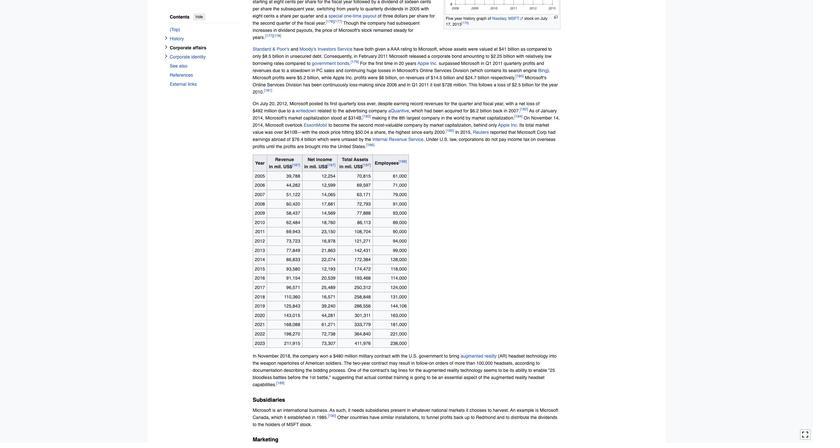 Task type: vqa. For each thing, say whether or not it's contained in the screenshot.
the inside the reported that Microsoft Corp had earnings abroad of $76.4 billion which were untaxed by the
yes



Task type: locate. For each thing, give the bounding box(es) containing it.
0 vertical spatial had
[[388, 21, 395, 26]]

1 vertical spatial time
[[385, 61, 393, 66]]

total
[[342, 157, 353, 162]]

2 horizontal spatial us$
[[354, 164, 363, 169]]

0 vertical spatial an
[[439, 375, 444, 380]]

net
[[308, 157, 315, 162]]

of
[[378, 13, 382, 19], [488, 16, 491, 21], [292, 21, 296, 26], [334, 28, 338, 33], [426, 75, 430, 80], [507, 82, 511, 88], [536, 101, 540, 106], [536, 108, 540, 114], [287, 137, 291, 142], [301, 361, 304, 366], [450, 361, 454, 366], [358, 368, 362, 373], [479, 375, 483, 380], [282, 422, 285, 427]]

profits down continuing
[[354, 75, 367, 80]]

. left under
[[424, 137, 425, 142]]

[183]
[[363, 114, 371, 119]]

a down microsoft,
[[428, 54, 430, 59]]

1 vertical spatial technology
[[461, 368, 483, 373]]

1985.
[[317, 415, 328, 420]]

2011 inside surpassed microsoft in q1 2011 quarterly profits and revenues due to a slowdown in pc sales and continuing huge losses in microsoft's online services division (which contains its search engine
[[493, 61, 503, 66]]

to down rates
[[282, 68, 285, 73]]

1 horizontal spatial revenue
[[389, 137, 407, 142]]

0 vertical spatial making
[[359, 82, 374, 88]]

orders
[[436, 361, 449, 366]]

89,000
[[393, 220, 407, 225]]

0 vertical spatial second
[[260, 21, 275, 26]]

company
[[368, 21, 386, 26], [369, 108, 387, 114], [422, 115, 440, 121], [404, 123, 423, 128], [300, 354, 319, 359]]

3 [187] from the left
[[363, 163, 371, 167]]

an down subsidiaries
[[277, 408, 282, 413]]

microsoft
[[389, 54, 408, 59], [461, 61, 480, 66], [253, 75, 271, 80], [290, 101, 308, 106], [266, 123, 284, 128], [518, 130, 536, 135], [253, 408, 271, 413], [540, 408, 559, 413]]

microsoft's down "engine"
[[525, 75, 547, 80]]

. up continuing
[[350, 61, 351, 66]]

96,571
[[287, 285, 300, 290]]

with inside the have both given a aaa rating to microsoft, whose assets were valued at $41 billion as compared to only $8.5 billion in unsecured debt. consequently, in february 2011 microsoft released a corporate bond amounting to $2.25 billion with relatively low borrowing rates compared to
[[517, 54, 525, 59]]

one
[[348, 368, 357, 373]]

1 horizontal spatial that
[[509, 130, 516, 135]]

0 horizontal spatial july
[[260, 101, 268, 106]]

[181]
[[264, 88, 272, 93]]

1 horizontal spatial inc.
[[431, 61, 438, 66]]

0 horizontal spatial us$
[[284, 164, 292, 169]]

for right lines
[[409, 368, 415, 373]]

x small image
[[164, 45, 168, 49], [164, 54, 168, 58]]

1 vertical spatial apple
[[333, 75, 345, 80]]

. under u.s. law, corporations do not pay income tax on overseas profits until the profits are brought into the united states.
[[253, 137, 556, 149]]

by inside reported that microsoft corp had earnings abroad of $76.4 billion which were untaxed by the
[[359, 137, 364, 142]]

1 horizontal spatial time
[[385, 61, 393, 66]]

2 horizontal spatial reality
[[515, 375, 528, 380]]

1 horizontal spatial by
[[424, 123, 429, 128]]

fiscal
[[305, 21, 315, 26], [483, 101, 494, 106]]

1 vertical spatial since
[[412, 130, 423, 135]]

microsoft's down $492 million
[[266, 115, 287, 121]]

since inside its total market value was over $410b—with the stock price hitting $50.04 a share, the highest since early 2000.
[[412, 130, 423, 135]]

augmented down seems
[[491, 375, 514, 380]]

2 vertical spatial which
[[271, 415, 283, 420]]

39,240
[[322, 303, 336, 309]]

1 horizontal spatial be
[[504, 368, 509, 373]]

0 horizontal spatial had
[[388, 21, 395, 26]]

in inside total assets in mil. us$ [187]
[[340, 164, 344, 169]]

(ar)
[[498, 354, 508, 359]]

company up remained
[[368, 21, 386, 26]]

0 horizontal spatial reality
[[447, 368, 460, 373]]

have down subsidiaries
[[370, 415, 380, 420]]

1 mil. from the left
[[274, 164, 282, 169]]

in down acquired
[[442, 115, 445, 121]]

are
[[297, 144, 304, 149]]

0 vertical spatial november
[[532, 115, 553, 121]]

july up $492 million
[[260, 101, 268, 106]]

microsoft inside "). microsoft profits were $5.2 billion, while apple inc. profits were $6 billion, on revenues of $14.5 billion and $24.7 billion respectively."
[[253, 75, 271, 80]]

0 vertical spatial [177] link
[[334, 19, 342, 24]]

0 horizontal spatial at
[[343, 115, 347, 121]]

2018,
[[280, 354, 292, 359]]

government
[[312, 61, 336, 66], [419, 354, 443, 359]]

market inside [183] making it the 8th largest company in the world by market capitalization. [184]
[[472, 115, 486, 121]]

overtook
[[285, 123, 303, 128]]

earning
[[394, 101, 409, 106]]

chooses
[[470, 408, 487, 413]]

contract up may
[[375, 354, 391, 359]]

revenue inside revenue in mil. us$ [187]
[[275, 157, 294, 162]]

0 vertical spatial into
[[322, 144, 329, 149]]

on for july
[[253, 101, 259, 106]]

november down january
[[532, 115, 553, 121]]

see
[[170, 63, 178, 68]]

1 vertical spatial quarter
[[459, 101, 473, 106]]

2 vertical spatial its
[[510, 368, 515, 373]]

of inside microsoft's online services division has been continuously loss-making since 2006 and in q1 2011 it lost $726 million. this follows a loss of $2.5 billion for the year 2010.
[[507, 82, 511, 88]]

since down $6 billion,
[[375, 82, 386, 88]]

apple inc. link down capitalization.
[[498, 123, 519, 128]]

at inside the have both given a aaa rating to microsoft, whose assets were valued at $41 billion as compared to only $8.5 billion in unsecured debt. consequently, in february 2011 microsoft released a corporate bond amounting to $2.25 billion with relatively low borrowing rates compared to
[[494, 47, 498, 52]]

mil. right year
[[274, 164, 282, 169]]

making inside [183] making it the 8th largest company in the world by market capitalization. [184]
[[372, 115, 387, 121]]

0 vertical spatial 2013
[[453, 22, 462, 27]]

in inside government bonds . [179] for the first time in 20 years apple inc.
[[394, 61, 398, 66]]

apple inside "). microsoft profits were $5.2 billion, while apple inc. profits were $6 billion, on revenues of $14.5 billion and $24.7 billion respectively."
[[333, 75, 345, 80]]

price
[[323, 28, 333, 33], [331, 130, 341, 135]]

quarterly inside surpassed microsoft in q1 2011 quarterly profits and revenues due to a slowdown in pc sales and continuing huge losses in microsoft's online services division (which contains its search engine
[[504, 61, 522, 66]]

0 vertical spatial price
[[323, 28, 333, 33]]

2011 down given
[[378, 54, 388, 59]]

augmented down the orders
[[423, 368, 446, 373]]

division down 'surpassed'
[[453, 68, 469, 73]]

only down standard
[[253, 54, 261, 59]]

whatever
[[412, 408, 431, 413]]

which up the holders
[[271, 415, 283, 420]]

is inside (ar) headset technology into the weapon repertoires of american soldiers. the two-year contract may result in follow-on orders of more than 100,000 headsets, according to documentation describing the bidding process. one of the contract's tag lines for the augmented reality technology seems to be its ability to enable "25 bloodless battles before the 1st battle," suggesting that actual combat training is going to be an essential aspect of the augmented reality headset capabilities.
[[410, 375, 414, 380]]

online
[[420, 68, 433, 73], [253, 82, 266, 88]]

0 horizontal spatial back
[[454, 415, 464, 420]]

1 us$ from the left
[[284, 164, 292, 169]]

1 [187] from the left
[[292, 163, 300, 167]]

moody's investors service link
[[300, 47, 353, 52]]

3 us$ from the left
[[354, 164, 363, 169]]

[187] link for total assets
[[363, 163, 371, 167]]

mil. inside net income in mil. us$ [187]
[[310, 164, 318, 169]]

revenues
[[253, 68, 272, 73], [406, 75, 425, 80], [425, 101, 443, 106]]

that right reported
[[509, 130, 516, 135]]

hide button
[[193, 13, 206, 20]]

to inside writedown related to the advertising company aquantive , which had been acquired for $6.2 billion back in 2007. [182]
[[333, 108, 337, 114]]

only up reported
[[489, 123, 497, 128]]

69,597
[[357, 183, 371, 188]]

us$ inside total assets in mil. us$ [187]
[[354, 164, 363, 169]]

1 horizontal spatial second
[[359, 123, 373, 128]]

contract up contract's
[[372, 361, 388, 366]]

[187] for total
[[363, 163, 371, 167]]

70,815
[[357, 173, 371, 179]]

that inside (ar) headset technology into the weapon repertoires of american soldiers. the two-year contract may result in follow-on orders of more than 100,000 headsets, according to documentation describing the bidding process. one of the contract's tag lines for the augmented reality technology seems to be its ability to enable "25 bloodless battles before the 1st battle," suggesting that actual combat training is going to be an essential aspect of the augmented reality headset capabilities.
[[356, 375, 363, 380]]

identity
[[191, 54, 206, 59]]

on inside on july 20, 2012, microsoft posted its first quarterly loss ever, despite earning record revenues for the quarter and fiscal year, with a net loss of $492 million due to a
[[253, 101, 259, 106]]

1 horizontal spatial .
[[424, 137, 425, 142]]

0 horizontal spatial time
[[353, 13, 362, 19]]

which inside reported that microsoft corp had earnings abroad of $76.4 billion which were untaxed by the
[[318, 137, 329, 142]]

describing
[[284, 368, 305, 373]]

1 vertical spatial have
[[370, 415, 380, 420]]

reality down "ability"
[[515, 375, 528, 380]]

1 vertical spatial inc.
[[346, 75, 353, 80]]

1 corporate from the top
[[170, 45, 191, 50]]

technology down than
[[461, 368, 483, 373]]

1 horizontal spatial july
[[541, 16, 548, 21]]

holders
[[266, 422, 280, 427]]

1 vertical spatial x small image
[[164, 54, 168, 58]]

0 horizontal spatial income
[[316, 157, 332, 162]]

investors
[[318, 47, 336, 52]]

q1 inside microsoft's online services division has been continuously loss-making since 2006 and in q1 2011 it lost $726 million. this follows a loss of $2.5 billion for the year 2010.
[[412, 82, 418, 88]]

0 vertical spatial first
[[376, 61, 383, 66]]

1 horizontal spatial income
[[508, 137, 523, 142]]

its inside surpassed microsoft in q1 2011 quarterly profits and revenues due to a slowdown in pc sales and continuing huge losses in microsoft's online services division (which contains its search engine
[[503, 68, 508, 73]]

a inside its total market value was over $410b—with the stock price hitting $50.04 a share, the highest since early 2000.
[[371, 130, 373, 135]]

61,271
[[322, 322, 336, 327]]

a left share,
[[371, 130, 373, 135]]

revenues inside surpassed microsoft in q1 2011 quarterly profits and revenues due to a slowdown in pc sales and continuing huge losses in microsoft's online services division (which contains its search engine
[[253, 68, 272, 73]]

microsoft inside reported that microsoft corp had earnings abroad of $76.4 billion which were untaxed by the
[[518, 130, 536, 135]]

0 horizontal spatial 2006
[[255, 183, 265, 188]]

price down [176] link
[[323, 28, 333, 33]]

[187] inside total assets in mil. us$ [187]
[[363, 163, 371, 167]]

online down released
[[420, 68, 433, 73]]

quarter inside of three dollars per share for the second quarter of the fiscal year.
[[276, 21, 291, 26]]

0 horizontal spatial government
[[312, 61, 336, 66]]

[177] link down increases
[[265, 34, 273, 38]]

in inside though the company had subsequent increases in dividend payouts, the price of microsoft's stock remained steady for years.
[[274, 28, 277, 33]]

3 mil. from the left
[[345, 164, 353, 169]]

1 horizontal spatial been
[[434, 108, 444, 114]]

0 vertical spatial corporate
[[170, 45, 191, 50]]

[187] link up 12,254
[[328, 163, 336, 167]]

and down "). microsoft profits were $5.2 billion, while apple inc. profits were $6 billion, on revenues of $14.5 billion and $24.7 billion respectively."
[[398, 82, 406, 88]]

1 horizontal spatial is
[[410, 375, 414, 380]]

stock on july 17, 2013
[[446, 16, 548, 27]]

on inside stock on july 17, 2013
[[535, 16, 540, 21]]

0 vertical spatial online
[[420, 68, 433, 73]]

its inside (ar) headset technology into the weapon repertoires of american soldiers. the two-year contract may result in follow-on orders of more than 100,000 headsets, according to documentation describing the bidding process. one of the contract's tag lines for the augmented reality technology seems to be its ability to enable "25 bloodless battles before the 1st battle," suggesting that actual combat training is going to be an essential aspect of the augmented reality headset capabilities.
[[510, 368, 515, 373]]

had
[[388, 21, 395, 26], [425, 108, 432, 114], [548, 130, 556, 135]]

2014, down $492 million
[[253, 115, 264, 121]]

hitting
[[342, 130, 354, 135]]

bing
[[539, 68, 548, 73]]

2014, inside the on november 14, 2014, microsoft overtook
[[253, 123, 264, 128]]

market
[[288, 115, 302, 121], [472, 115, 486, 121], [430, 123, 444, 128], [536, 123, 550, 128]]

it left lost
[[431, 82, 433, 88]]

us$ inside revenue in mil. us$ [187]
[[284, 164, 292, 169]]

documentation
[[253, 368, 283, 373]]

60,420
[[287, 201, 300, 206]]

of right abroad
[[287, 137, 291, 142]]

0 horizontal spatial have
[[354, 47, 364, 52]]

in
[[456, 130, 459, 135], [253, 354, 257, 359]]

a inside surpassed microsoft in q1 2011 quarterly profits and revenues due to a slowdown in pc sales and continuing huge losses in microsoft's online services division (which contains its search engine
[[287, 68, 289, 73]]

respectively.
[[491, 75, 516, 80]]

77,888
[[357, 211, 371, 216]]

0 vertical spatial year
[[455, 16, 463, 21]]

brought
[[305, 144, 321, 149]]

the up result
[[402, 354, 408, 359]]

in right year
[[269, 164, 273, 169]]

1 horizontal spatial apple
[[418, 61, 429, 66]]

[183] making it the 8th largest company in the world by market capitalization. [184]
[[363, 114, 523, 121]]

1 horizontal spatial [177]
[[334, 19, 342, 24]]

back down the markets
[[454, 415, 464, 420]]

and up $6.2 billion
[[475, 101, 482, 106]]

us$ up 12,254
[[319, 164, 328, 169]]

q1 down "). microsoft profits were $5.2 billion, while apple inc. profits were $6 billion, on revenues of $14.5 billion and $24.7 billion respectively."
[[412, 82, 418, 88]]

[180]
[[516, 74, 524, 79]]

1 2014, from the top
[[253, 115, 264, 121]]

the up valuable
[[392, 115, 398, 121]]

2020
[[255, 313, 265, 318]]

a left slowdown
[[287, 68, 289, 73]]

198,270
[[284, 331, 300, 337]]

corporate inside corporate affairs link
[[170, 45, 191, 50]]

1 horizontal spatial fiscal
[[483, 101, 494, 106]]

0 vertical spatial its
[[503, 68, 508, 73]]

reported that microsoft corp had earnings abroad of $76.4 billion which were untaxed by the
[[253, 130, 556, 142]]

year inside (ar) headset technology into the weapon repertoires of american soldiers. the two-year contract may result in follow-on orders of more than 100,000 headsets, according to documentation describing the bidding process. one of the contract's tag lines for the augmented reality technology seems to be its ability to enable "25 bloodless battles before the 1st battle," suggesting that actual combat training is going to be an essential aspect of the augmented reality headset capabilities.
[[362, 361, 371, 366]]

1 vertical spatial fiscal
[[483, 101, 494, 106]]

1 vertical spatial into
[[550, 354, 557, 359]]

due down rates
[[273, 68, 280, 73]]

harvest.
[[493, 408, 509, 413]]

back
[[493, 108, 503, 114], [454, 415, 464, 420]]

2014, for on november 14, 2014, microsoft overtook
[[253, 123, 264, 128]]

headset
[[509, 354, 525, 359], [529, 375, 545, 380]]

microsoft's down years
[[397, 68, 419, 73]]

2 vertical spatial revenues
[[425, 101, 443, 106]]

inc. up loss-
[[346, 75, 353, 80]]

by right world
[[466, 115, 471, 121]]

to up redmond
[[488, 408, 492, 413]]

was
[[265, 130, 273, 135]]

technology up according
[[526, 354, 548, 359]]

0 vertical spatial that
[[509, 130, 516, 135]]

58,437
[[287, 211, 300, 216]]

1 horizontal spatial apple inc. link
[[498, 123, 519, 128]]

2 horizontal spatial had
[[548, 130, 556, 135]]

[187] up 39,788
[[292, 163, 300, 167]]

1 x small image from the top
[[164, 45, 168, 49]]

weapon
[[260, 361, 276, 366]]

2 x small image from the top
[[164, 54, 168, 58]]

in inside [183] making it the 8th largest company in the world by market capitalization. [184]
[[442, 115, 445, 121]]

[187] for net
[[328, 163, 336, 167]]

0 horizontal spatial since
[[375, 82, 386, 88]]

services up $14.5 billion
[[434, 68, 452, 73]]

business.
[[309, 408, 329, 413]]

1 vertical spatial due
[[278, 108, 286, 114]]

in down capitalization,
[[456, 130, 459, 135]]

1 vertical spatial government
[[419, 354, 443, 359]]

as right [182] link
[[530, 108, 535, 114]]

20,539
[[322, 276, 336, 281]]

1 horizontal spatial augmented
[[461, 354, 484, 359]]

2 horizontal spatial augmented
[[491, 375, 514, 380]]

due inside surpassed microsoft in q1 2011 quarterly profits and revenues due to a slowdown in pc sales and continuing huge losses in microsoft's online services division (which contains its search engine
[[273, 68, 280, 73]]

0 vertical spatial back
[[493, 108, 503, 114]]

0 horizontal spatial msft
[[287, 422, 299, 427]]

payouts,
[[297, 28, 314, 33]]

2 [187] from the left
[[328, 163, 336, 167]]

back inside other countries have similar installations, to funnel profits back up to redmond and to distribute the dividends to the holders of msft stock.
[[454, 415, 464, 420]]

1 vertical spatial quarterly
[[339, 101, 357, 106]]

abroad
[[272, 137, 286, 142]]

its inside on july 20, 2012, microsoft posted its first quarterly loss ever, despite earning record revenues for the quarter and fiscal year, with a net loss of $492 million due to a
[[324, 101, 329, 106]]

market up corp
[[536, 123, 550, 128]]

behind
[[474, 123, 488, 128]]

compared up slowdown
[[285, 61, 306, 66]]

headset up according
[[509, 354, 525, 359]]

0 horizontal spatial fiscal
[[305, 21, 315, 26]]

on for november
[[524, 115, 530, 121]]

stock inside its total market value was over $410b—with the stock price hitting $50.04 a share, the highest since early 2000.
[[319, 130, 330, 135]]

services inside surpassed microsoft in q1 2011 quarterly profits and revenues due to a slowdown in pc sales and continuing huge losses in microsoft's online services division (which contains its search engine
[[434, 68, 452, 73]]

0 vertical spatial time
[[353, 13, 362, 19]]

2 horizontal spatial mil.
[[345, 164, 353, 169]]

168,088
[[284, 322, 300, 327]]

1 vertical spatial first
[[330, 101, 338, 106]]

mil. for total assets
[[345, 164, 353, 169]]

1 vertical spatial an
[[277, 408, 282, 413]]

the down acquired
[[446, 115, 453, 121]]

quarterly up advertising
[[339, 101, 357, 106]]

2 horizontal spatial with
[[517, 54, 525, 59]]

1 horizontal spatial online
[[420, 68, 433, 73]]

2006 down $6 billion,
[[387, 82, 397, 88]]

[187] inside revenue in mil. us$ [187]
[[292, 163, 300, 167]]

118,000
[[391, 266, 407, 271]]

the down "bing"
[[542, 82, 548, 88]]

of inside though the company had subsequent increases in dividend payouts, the price of microsoft's stock remained steady for years.
[[334, 28, 338, 33]]

one-
[[344, 13, 353, 19]]

3 [187] link from the left
[[363, 163, 371, 167]]

2008
[[255, 201, 265, 206]]

0 horizontal spatial u.s.
[[409, 354, 418, 359]]

time inside government bonds . [179] for the first time in 20 years apple inc.
[[385, 61, 393, 66]]

0 vertical spatial which
[[412, 108, 424, 114]]

1 vertical spatial .
[[424, 137, 425, 142]]

of inside reported that microsoft corp had earnings abroad of $76.4 billion which were untaxed by the
[[287, 137, 291, 142]]

$492 million
[[253, 108, 277, 114]]

microsoft's inside though the company had subsequent increases in dividend payouts, the price of microsoft's stock remained steady for years.
[[339, 28, 360, 33]]

february
[[359, 54, 377, 59]]

90,000
[[393, 229, 407, 234]]

0 vertical spatial apple inc. link
[[418, 61, 438, 66]]

0 horizontal spatial division
[[286, 82, 302, 88]]

121,271
[[355, 238, 371, 244]]

had inside though the company had subsequent increases in dividend payouts, the price of microsoft's stock remained steady for years.
[[388, 21, 395, 26]]

1 [187] link from the left
[[292, 163, 300, 167]]

the down seems
[[484, 375, 490, 380]]

110,360
[[284, 294, 300, 299]]

for down subsequent
[[408, 28, 414, 33]]

2 vertical spatial by
[[359, 137, 364, 142]]

were up amounting
[[468, 47, 478, 52]]

the inside microsoft's online services division has been continuously loss-making since 2006 and in q1 2011 it lost $726 million. this follows a loss of $2.5 billion for the year 2010.
[[542, 82, 548, 88]]

us$ down assets
[[354, 164, 363, 169]]

company inside [183] making it the 8th largest company in the world by market capitalization. [184]
[[422, 115, 440, 121]]

2 2014, from the top
[[253, 123, 264, 128]]

is left going
[[410, 375, 414, 380]]

corporate for corporate identity
[[170, 54, 190, 59]]

1 horizontal spatial [187] link
[[328, 163, 336, 167]]

[177] down increases
[[265, 34, 273, 38]]

services inside microsoft's online services division has been continuously loss-making since 2006 and in q1 2011 it lost $726 million. this follows a loss of $2.5 billion for the year 2010.
[[267, 82, 285, 88]]

were up the 'united'
[[330, 137, 340, 142]]

172,384
[[355, 257, 371, 262]]

year.
[[316, 21, 326, 26]]

mil. down total
[[345, 164, 353, 169]]

at up "become"
[[343, 115, 347, 121]]

and inside "). microsoft profits were $5.2 billion, while apple inc. profits were $6 billion, on revenues of $14.5 billion and $24.7 billion respectively."
[[457, 75, 464, 80]]

quarter inside on july 20, 2012, microsoft posted its first quarterly loss ever, despite earning record revenues for the quarter and fiscal year, with a net loss of $492 million due to a
[[459, 101, 473, 106]]

process.
[[329, 368, 347, 373]]

apple inc. link
[[418, 61, 438, 66], [498, 123, 519, 128]]

in november 2018, the company won a $480 million military contract with the u.s. government to bring augmented reality
[[253, 354, 497, 359]]

into up "25
[[550, 354, 557, 359]]

[173]
[[462, 21, 469, 25]]

1 vertical spatial apple inc. link
[[498, 123, 519, 128]]

of inside on july 20, 2012, microsoft posted its first quarterly loss ever, despite earning record revenues for the quarter and fiscal year, with a net loss of $492 million due to a
[[536, 101, 540, 106]]

u.s.
[[440, 137, 449, 142], [409, 354, 418, 359]]

1 vertical spatial revenues
[[406, 75, 425, 80]]

2 corporate from the top
[[170, 54, 190, 59]]

corporate up see also at the top of the page
[[170, 54, 190, 59]]

references link
[[170, 70, 240, 79]]

in left 20
[[394, 61, 398, 66]]

the inside writedown related to the advertising company aquantive , which had been acquired for $6.2 billion back in 2007. [182]
[[338, 108, 344, 114]]

links
[[188, 81, 197, 87]]

on inside the on november 14, 2014, microsoft overtook
[[524, 115, 530, 121]]

writedown related to the advertising company aquantive , which had been acquired for $6.2 billion back in 2007. [182]
[[296, 107, 528, 114]]

94,000
[[393, 238, 407, 244]]

0 vertical spatial inc.
[[431, 61, 438, 66]]

and inside microsoft's online services division has been continuously loss-making since 2006 and in q1 2011 it lost $726 million. this follows a loss of $2.5 billion for the year 2010.
[[398, 82, 406, 88]]

1 horizontal spatial quarterly
[[504, 61, 522, 66]]

on right tax
[[531, 137, 536, 142]]

for inside of three dollars per share for the second quarter of the fiscal year.
[[430, 13, 435, 19]]

corporations
[[459, 137, 484, 142]]

do
[[485, 137, 491, 142]]

0 vertical spatial income
[[508, 137, 523, 142]]

1 vertical spatial q1
[[412, 82, 418, 88]]

of left $14.5 billion
[[426, 75, 430, 80]]

stock inside stock on july 17, 2013
[[525, 16, 534, 21]]

0 vertical spatial quarter
[[276, 21, 291, 26]]

to down stood
[[329, 123, 333, 128]]

2 us$ from the left
[[319, 164, 328, 169]]

in inside writedown related to the advertising company aquantive , which had been acquired for $6.2 billion back in 2007. [182]
[[504, 108, 508, 114]]

0 vertical spatial government
[[312, 61, 336, 66]]

1 vertical spatial division
[[286, 82, 302, 88]]

2015
[[255, 266, 265, 271]]

1 vertical spatial 2014,
[[253, 123, 264, 128]]

2014, inside as of january 2014, microsoft's market capitalization stood at $314b,
[[253, 115, 264, 121]]

be down headsets,
[[504, 368, 509, 373]]

second inside of three dollars per share for the second quarter of the fiscal year.
[[260, 21, 275, 26]]

distribute
[[511, 415, 530, 420]]

1 horizontal spatial [187]
[[328, 163, 336, 167]]

share
[[417, 13, 429, 19]]

been up [183] making it the 8th largest company in the world by market capitalization. [184] on the top of page
[[434, 108, 444, 114]]

0 horizontal spatial quarterly
[[339, 101, 357, 106]]

division
[[453, 68, 469, 73], [286, 82, 302, 88]]

"25
[[549, 368, 555, 373]]

the inside government bonds . [179] for the first time in 20 years apple inc.
[[368, 61, 375, 66]]

apple inside government bonds . [179] for the first time in 20 years apple inc.
[[418, 61, 429, 66]]

profits down national
[[440, 415, 453, 420]]

1 vertical spatial [177] link
[[265, 34, 273, 38]]

mil. down net at the top left
[[310, 164, 318, 169]]

stock down payout
[[362, 28, 372, 33]]

been right has
[[312, 82, 322, 88]]

in up capitalization.
[[504, 108, 508, 114]]

year inside microsoft's online services division has been continuously loss-making since 2006 and in q1 2011 it lost $726 million. this follows a loss of $2.5 billion for the year 2010.
[[549, 82, 558, 88]]

2 [187] link from the left
[[328, 163, 336, 167]]

november inside the on november 14, 2014, microsoft overtook
[[532, 115, 553, 121]]

[177] down special
[[334, 19, 342, 24]]

1 vertical spatial on
[[524, 115, 530, 121]]

2 mil. from the left
[[310, 164, 318, 169]]

msft right :
[[509, 16, 520, 21]]



Task type: describe. For each thing, give the bounding box(es) containing it.
2 horizontal spatial loss
[[527, 101, 535, 106]]

bing link
[[539, 68, 548, 73]]

99,000
[[393, 248, 407, 253]]

2011 inside the have both given a aaa rating to microsoft, whose assets were valued at $41 billion as compared to only $8.5 billion in unsecured debt. consequently, in february 2011 microsoft released a corporate bond amounting to $2.25 billion with relatively low borrowing rates compared to
[[378, 54, 388, 59]]

q1 inside surpassed microsoft in q1 2011 quarterly profits and revenues due to a slowdown in pc sales and continuing huge losses in microsoft's online services division (which contains its search engine
[[486, 61, 492, 66]]

the down abroad
[[276, 144, 282, 149]]

the inside on july 20, 2012, microsoft posted its first quarterly loss ever, despite earning record revenues for the quarter and fiscal year, with a net loss of $492 million due to a
[[451, 101, 458, 106]]

(top) link
[[170, 25, 240, 34]]

1 horizontal spatial only
[[489, 123, 497, 128]]

suggesting
[[332, 375, 354, 380]]

this
[[469, 82, 478, 88]]

for inside though the company had subsequent increases in dividend payouts, the price of microsoft's stock remained steady for years.
[[408, 28, 414, 33]]

411,976
[[355, 341, 371, 346]]

[187] link for revenue
[[292, 163, 300, 167]]

soldiers.
[[326, 361, 343, 366]]

1 horizontal spatial service
[[409, 137, 424, 142]]

it right such, at the left of page
[[348, 408, 351, 413]]

1 vertical spatial by
[[424, 123, 429, 128]]

0 horizontal spatial be
[[432, 375, 437, 380]]

for inside microsoft's online services division has been continuously loss-making since 2006 and in q1 2011 it lost $726 million. this follows a loss of $2.5 billion for the year 2010.
[[535, 82, 541, 88]]

12,254
[[322, 173, 336, 179]]

2 vertical spatial reality
[[515, 375, 528, 380]]

0 vertical spatial revenue
[[389, 137, 407, 142]]

[173] link
[[462, 21, 469, 25]]

and up the bing link
[[537, 61, 545, 66]]

to up enable
[[536, 361, 540, 366]]

2018
[[255, 294, 265, 299]]

as
[[521, 47, 526, 52]]

2007
[[255, 192, 265, 197]]

1 vertical spatial 2013
[[255, 248, 265, 253]]

0 horizontal spatial loss
[[358, 101, 366, 106]]

1 vertical spatial second
[[359, 123, 373, 128]]

. inside government bonds . [179] for the first time in 20 years apple inc.
[[350, 61, 351, 66]]

as inside microsoft is an international business. as such, it needs subsidiaries present in whatever national markets it chooses to harvest. an example is microsoft canada, which it established in 1985.
[[330, 408, 335, 413]]

to down harvest.
[[506, 415, 510, 420]]

whose
[[440, 47, 453, 52]]

in inside microsoft's online services division has been continuously loss-making since 2006 and in q1 2011 it lost $726 million. this follows a loss of $2.5 billion for the year 2010.
[[407, 82, 411, 88]]

2 vertical spatial apple
[[498, 123, 510, 128]]

special
[[329, 13, 343, 19]]

company down largest
[[404, 123, 423, 128]]

0 horizontal spatial is
[[273, 408, 276, 413]]

of right graph on the top of the page
[[488, 16, 491, 21]]

in down poor's
[[285, 54, 289, 59]]

86,833
[[287, 257, 300, 262]]

up
[[465, 415, 470, 420]]

301,311
[[355, 313, 371, 318]]

corporate affairs link
[[170, 43, 245, 52]]

in left 'pc'
[[312, 68, 315, 73]]

$5.2 billion,
[[297, 75, 320, 80]]

january
[[541, 108, 557, 114]]

the down valuable
[[388, 130, 395, 135]]

profits down earnings
[[253, 144, 265, 149]]

73,307
[[322, 341, 336, 346]]

1 vertical spatial [177]
[[265, 34, 273, 38]]

microsoft inside surpassed microsoft in q1 2011 quarterly profits and revenues due to a slowdown in pc sales and continuing huge losses in microsoft's online services division (which contains its search engine
[[461, 61, 480, 66]]

62,484
[[287, 220, 300, 225]]

of inside as of january 2014, microsoft's market capitalization stood at $314b,
[[536, 108, 540, 114]]

internal revenue service link
[[373, 137, 424, 142]]

history
[[170, 36, 184, 41]]

the down example
[[531, 415, 537, 420]]

november for on
[[532, 115, 553, 121]]

1 horizontal spatial technology
[[526, 354, 548, 359]]

the up going
[[416, 368, 422, 373]]

been inside microsoft's online services division has been continuously loss-making since 2006 and in q1 2011 it lost $726 million. this follows a loss of $2.5 billion for the year 2010.
[[312, 82, 322, 88]]

of right aspect
[[479, 375, 483, 380]]

inc. inside government bonds . [179] for the first time in 20 years apple inc.
[[431, 61, 438, 66]]

july inside stock on july 17, 2013
[[541, 16, 548, 21]]

73,723
[[287, 238, 300, 244]]

to down headsets,
[[499, 368, 503, 373]]

first inside on july 20, 2012, microsoft posted its first quarterly loss ever, despite earning record revenues for the quarter and fiscal year, with a net loss of $492 million due to a
[[330, 101, 338, 106]]

2 horizontal spatial is
[[536, 408, 539, 413]]

microsoft's inside as of january 2014, microsoft's market capitalization stood at $314b,
[[266, 115, 287, 121]]

into inside (ar) headset technology into the weapon repertoires of american soldiers. the two-year contract may result in follow-on orders of more than 100,000 headsets, according to documentation describing the bidding process. one of the contract's tag lines for the augmented reality technology seems to be its ability to enable "25 bloodless battles before the 1st battle," suggesting that actual combat training is going to be an essential aspect of the augmented reality headset capabilities.
[[550, 354, 557, 359]]

on inside . under u.s. law, corporations do not pay income tax on overseas profits until the profits are brought into the united states.
[[531, 137, 536, 142]]

reuters
[[473, 130, 489, 135]]

25,489
[[322, 285, 336, 290]]

and down bonds at the top
[[336, 68, 344, 73]]

). microsoft profits were $5.2 billion, while apple inc. profits were $6 billion, on revenues of $14.5 billion and $24.7 billion respectively.
[[253, 68, 551, 80]]

1 vertical spatial in
[[253, 354, 257, 359]]

44,281
[[322, 313, 336, 318]]

a left 'net'
[[516, 101, 518, 106]]

63,171
[[357, 192, 371, 197]]

2014, for as of january 2014, microsoft's market capitalization stood at $314b,
[[253, 115, 264, 121]]

were down huge
[[368, 75, 378, 80]]

fiscal inside on july 20, 2012, microsoft posted its first quarterly loss ever, despite earning record revenues for the quarter and fiscal year, with a net loss of $492 million due to a
[[483, 101, 494, 106]]

to down valued
[[486, 54, 490, 59]]

total
[[526, 123, 534, 128]]

quarterly inside on july 20, 2012, microsoft posted its first quarterly loss ever, despite earning record revenues for the quarter and fiscal year, with a net loss of $492 million due to a
[[339, 101, 357, 106]]

stock inside though the company had subsequent increases in dividend payouts, the price of microsoft's stock remained steady for years.
[[362, 28, 372, 33]]

had inside reported that microsoft corp had earnings abroad of $76.4 billion which were untaxed by the
[[548, 130, 556, 135]]

subsidiaries
[[366, 408, 390, 413]]

it down international
[[284, 415, 287, 420]]

division inside surpassed microsoft in q1 2011 quarterly profits and revenues due to a slowdown in pc sales and continuing huge losses in microsoft's online services division (which contains its search engine
[[453, 68, 469, 73]]

fullscreen image
[[803, 432, 809, 438]]

online inside microsoft's online services division has been continuously loss-making since 2006 and in q1 2011 it lost $726 million. this follows a loss of $2.5 billion for the year 2010.
[[253, 82, 266, 88]]

fiscal inside of three dollars per share for the second quarter of the fiscal year.
[[305, 21, 315, 26]]

government bonds link
[[312, 61, 350, 66]]

12,193
[[322, 266, 336, 271]]

[178]
[[273, 34, 281, 38]]

been inside writedown related to the advertising company aquantive , which had been acquired for $6.2 billion back in 2007. [182]
[[434, 108, 444, 114]]

$50.04
[[356, 130, 369, 135]]

0 horizontal spatial service
[[338, 47, 353, 52]]

114,000
[[391, 276, 407, 281]]

the left the 'united'
[[330, 144, 337, 149]]

on inside "). microsoft profits were $5.2 billion, while apple inc. profits were $6 billion, on revenues of $14.5 billion and $24.7 billion respectively."
[[400, 75, 405, 80]]

the down payout
[[360, 21, 367, 26]]

market inside its total market value was over $410b—with the stock price hitting $50.04 a share, the highest since early 2000.
[[536, 123, 550, 128]]

exxonmobil
[[304, 123, 327, 128]]

assets
[[454, 47, 467, 52]]

the down canada,
[[258, 422, 264, 427]]

17,
[[446, 22, 452, 27]]

to down whatever
[[422, 415, 426, 420]]

of inside "). microsoft profits were $5.2 billion, while apple inc. profits were $6 billion, on revenues of $14.5 billion and $24.7 billion respectively."
[[426, 75, 430, 80]]

in up (which
[[481, 61, 485, 66]]

the right 2018, on the bottom left of the page
[[293, 354, 299, 359]]

in up the [179] at the left
[[354, 54, 358, 59]]

. inside . under u.s. law, corporations do not pay income tax on overseas profits until the profits are brought into the united states.
[[424, 137, 425, 142]]

the up 1st
[[306, 368, 312, 373]]

93,580
[[287, 266, 300, 271]]

1 vertical spatial u.s.
[[409, 354, 418, 359]]

[180] link
[[516, 74, 524, 79]]

loss inside microsoft's online services division has been continuously loss-making since 2006 and in q1 2011 it lost $726 million. this follows a loss of $2.5 billion for the year 2010.
[[498, 82, 506, 88]]

x small image
[[164, 36, 168, 40]]

a right won
[[330, 354, 332, 359]]

to down according
[[529, 368, 533, 373]]

in inside '[185] in 2015, reuters'
[[456, 130, 459, 135]]

and inside on july 20, 2012, microsoft posted its first quarterly loss ever, despite earning record revenues for the quarter and fiscal year, with a net loss of $492 million due to a
[[475, 101, 482, 106]]

to down canada,
[[253, 422, 257, 427]]

a left aaa
[[387, 47, 390, 52]]

2011 inside microsoft's online services division has been continuously loss-making since 2006 and in q1 2011 it lost $726 million. this follows a loss of $2.5 billion for the year 2010.
[[419, 82, 429, 88]]

2009
[[255, 211, 265, 216]]

the down $314b,
[[351, 123, 358, 128]]

the down exxonmobil link
[[312, 130, 318, 135]]

1 vertical spatial compared
[[285, 61, 306, 66]]

to inside microsoft is an international business. as such, it needs subsidiaries present in whatever national markets it chooses to harvest. an example is microsoft canada, which it established in 1985.
[[488, 408, 492, 413]]

were down slowdown
[[286, 75, 296, 80]]

0 vertical spatial be
[[504, 368, 509, 373]]

november for in
[[258, 354, 279, 359]]

market inside as of january 2014, microsoft's market capitalization stood at $314b,
[[288, 115, 302, 121]]

0 vertical spatial contract
[[375, 354, 391, 359]]

of down bring
[[450, 361, 454, 366]]

to right going
[[427, 375, 431, 380]]

[178] link
[[273, 34, 281, 38]]

for inside on july 20, 2012, microsoft posted its first quarterly loss ever, despite earning record revenues for the quarter and fiscal year, with a net loss of $492 million due to a
[[445, 101, 450, 106]]

microsoft inside on july 20, 2012, microsoft posted its first quarterly loss ever, despite earning record revenues for the quarter and fiscal year, with a net loss of $492 million due to a
[[290, 101, 308, 106]]

to right up
[[471, 415, 475, 420]]

augmented reality link
[[461, 354, 497, 359]]

net
[[519, 101, 526, 106]]

market up 2000.
[[430, 123, 444, 128]]

tag
[[391, 368, 397, 373]]

44,282
[[287, 183, 300, 188]]

aquantive link
[[389, 108, 409, 114]]

0 vertical spatial reality
[[485, 354, 497, 359]]

lines
[[399, 368, 408, 373]]

1 vertical spatial reality
[[447, 368, 460, 373]]

history
[[464, 16, 476, 21]]

x small image for corporate identity
[[164, 54, 168, 58]]

the up 'payouts,'
[[297, 21, 303, 26]]

2 horizontal spatial inc.
[[511, 123, 519, 128]]

1 horizontal spatial year
[[455, 16, 463, 21]]

which inside microsoft is an international business. as such, it needs subsidiaries present in whatever national markets it chooses to harvest. an example is microsoft canada, which it established in 1985.
[[271, 415, 283, 420]]

[190]
[[328, 413, 336, 418]]

the up actual at the left bottom of the page
[[363, 368, 369, 373]]

and up unsecured
[[291, 47, 298, 52]]

x small image for corporate affairs
[[164, 45, 168, 49]]

headsets,
[[494, 361, 514, 366]]

in inside net income in mil. us$ [187]
[[304, 164, 308, 169]]

us$ for net
[[319, 164, 328, 169]]

of right one
[[358, 368, 362, 373]]

it up up
[[466, 408, 469, 413]]

221,000
[[391, 331, 407, 337]]

nasdaq
[[493, 16, 506, 21]]

1 horizontal spatial compared
[[527, 47, 547, 52]]

were inside reported that microsoft corp had earnings abroad of $76.4 billion which were untaxed by the
[[330, 137, 340, 142]]

graph
[[477, 16, 487, 21]]

bidding
[[314, 368, 328, 373]]

revenues inside "). microsoft profits were $5.2 billion, while apple inc. profits were $6 billion, on revenues of $14.5 billion and $24.7 billion respectively."
[[406, 75, 425, 80]]

2007.
[[509, 108, 520, 114]]

back inside writedown related to the advertising company aquantive , which had been acquired for $6.2 billion back in 2007. [182]
[[493, 108, 503, 114]]

company up american
[[300, 354, 319, 359]]

increases
[[253, 28, 272, 33]]

by inside [183] making it the 8th largest company in the world by market capitalization. [184]
[[466, 115, 471, 121]]

microsoft's inside surpassed microsoft in q1 2011 quarterly profits and revenues due to a slowdown in pc sales and continuing huge losses in microsoft's online services division (which contains its search engine
[[397, 68, 419, 73]]

acquired
[[445, 108, 462, 114]]

us$ for total
[[354, 164, 363, 169]]

to down unsecured
[[307, 61, 311, 66]]

the down year.
[[315, 28, 321, 33]]

value
[[253, 130, 264, 135]]

in up installations,
[[407, 408, 411, 413]]

on november 14, 2014, microsoft overtook
[[253, 115, 560, 128]]

microsoft's inside microsoft's online services division has been continuously loss-making since 2006 and in q1 2011 it lost $726 million. this follows a loss of $2.5 billion for the year 2010.
[[525, 75, 547, 80]]

other
[[338, 415, 349, 420]]

were inside the have both given a aaa rating to microsoft, whose assets were valued at $41 billion as compared to only $8.5 billion in unsecured debt. consequently, in february 2011 microsoft released a corporate bond amounting to $2.25 billion with relatively low borrowing rates compared to
[[468, 47, 478, 52]]

1 horizontal spatial msft
[[509, 16, 520, 21]]

of left 'three'
[[378, 13, 382, 19]]

to inside on july 20, 2012, microsoft posted its first quarterly loss ever, despite earning record revenues for the quarter and fiscal year, with a net loss of $492 million due to a
[[287, 108, 291, 114]]

0 horizontal spatial headset
[[509, 354, 525, 359]]

national
[[432, 408, 448, 413]]

have inside other countries have similar installations, to funnel profits back up to redmond and to distribute the dividends to the holders of msft stock.
[[370, 415, 380, 420]]

the left weapon
[[253, 361, 259, 366]]

essential
[[445, 375, 463, 380]]

0 horizontal spatial apple inc. link
[[418, 61, 438, 66]]

have both given a aaa rating to microsoft, whose assets were valued at $41 billion as compared to only $8.5 billion in unsecured debt. consequently, in february 2011 microsoft released a corporate bond amounting to $2.25 billion with relatively low borrowing rates compared to
[[253, 47, 552, 66]]

years.
[[253, 35, 265, 40]]

2006 inside microsoft's online services division has been continuously loss-making since 2006 and in q1 2011 it lost $726 million. this follows a loss of $2.5 billion for the year 2010.
[[387, 82, 397, 88]]

revenues inside on july 20, 2012, microsoft posted its first quarterly loss ever, despite earning record revenues for the quarter and fiscal year, with a net loss of $492 million due to a
[[425, 101, 443, 106]]

into inside . under u.s. law, corporations do not pay income tax on overseas profits until the profits are brought into the united states.
[[322, 144, 329, 149]]

microsoft up canada,
[[253, 408, 271, 413]]

in inside revenue in mil. us$ [187]
[[269, 164, 273, 169]]

lost
[[434, 82, 441, 88]]

capitalization,
[[445, 123, 473, 128]]

69,943
[[287, 229, 300, 234]]

0 horizontal spatial augmented
[[423, 368, 446, 373]]

1 vertical spatial headset
[[529, 375, 545, 380]]

as inside as of january 2014, microsoft's market capitalization stood at $314b,
[[530, 108, 535, 114]]

on inside (ar) headset technology into the weapon repertoires of american soldiers. the two-year contract may result in follow-on orders of more than 100,000 headsets, according to documentation describing the bidding process. one of the contract's tag lines for the augmented reality technology seems to be its ability to enable "25 bloodless battles before the 1st battle," suggesting that actual combat training is going to be an essential aspect of the augmented reality headset capabilities.
[[429, 361, 435, 366]]

corporate for corporate affairs
[[170, 45, 191, 50]]

mil. for net income
[[310, 164, 318, 169]]

14,065
[[322, 192, 336, 197]]

five
[[446, 16, 454, 21]]

the up increases
[[253, 21, 259, 26]]

0 horizontal spatial [177] link
[[265, 34, 273, 38]]

of inside other countries have similar installations, to funnel profits back up to redmond and to distribute the dividends to the holders of msft stock.
[[282, 422, 285, 427]]

mil. inside revenue in mil. us$ [187]
[[274, 164, 282, 169]]

internal
[[373, 137, 388, 142]]

0 horizontal spatial with
[[392, 354, 400, 359]]

333,779
[[355, 322, 371, 327]]

for inside (ar) headset technology into the weapon repertoires of american soldiers. the two-year contract may result in follow-on orders of more than 100,000 headsets, according to documentation describing the bidding process. one of the contract's tag lines for the augmented reality technology seems to be its ability to enable "25 bloodless battles before the 1st battle," suggesting that actual combat training is going to be an essential aspect of the augmented reality headset capabilities.
[[409, 368, 415, 373]]

that inside reported that microsoft corp had earnings abroad of $76.4 billion which were untaxed by the
[[509, 130, 516, 135]]

released
[[409, 54, 427, 59]]

an inside microsoft is an international business. as such, it needs subsidiaries present in whatever national markets it chooses to harvest. an example is microsoft canada, which it established in 1985.
[[277, 408, 282, 413]]

22,074
[[322, 257, 336, 262]]

net income in mil. us$ [187]
[[304, 157, 336, 169]]

$41 billion
[[499, 47, 520, 52]]

microsoft up dividends in the right bottom of the page
[[540, 408, 559, 413]]

due inside on july 20, 2012, microsoft posted its first quarterly loss ever, despite earning record revenues for the quarter and fiscal year, with a net loss of $492 million due to a
[[278, 108, 286, 114]]

low
[[545, 54, 552, 59]]

1 horizontal spatial government
[[419, 354, 443, 359]]

microsoft inside the on november 14, 2014, microsoft overtook
[[266, 123, 284, 128]]

1 vertical spatial 2006
[[255, 183, 265, 188]]

inc. inside "). microsoft profits were $5.2 billion, while apple inc. profits were $6 billion, on revenues of $14.5 billion and $24.7 billion respectively."
[[346, 75, 353, 80]]

[187] link for net income
[[328, 163, 336, 167]]

government inside government bonds . [179] for the first time in 20 years apple inc.
[[312, 61, 336, 66]]

[186] link
[[367, 143, 375, 147]]

making inside microsoft's online services division has been continuously loss-making since 2006 and in q1 2011 it lost $726 million. this follows a loss of $2.5 billion for the year 2010.
[[359, 82, 374, 88]]

contract inside (ar) headset technology into the weapon repertoires of american soldiers. the two-year contract may result in follow-on orders of more than 100,000 headsets, according to documentation describing the bidding process. one of the contract's tag lines for the augmented reality technology seems to be its ability to enable "25 bloodless battles before the 1st battle," suggesting that actual combat training is going to be an essential aspect of the augmented reality headset capabilities.
[[372, 361, 388, 366]]

to inside surpassed microsoft in q1 2011 quarterly profits and revenues due to a slowdown in pc sales and continuing huge losses in microsoft's online services division (which contains its search engine
[[282, 68, 285, 73]]

174,472
[[355, 266, 371, 271]]

in left the 1985.
[[312, 415, 316, 420]]

with inside on july 20, 2012, microsoft posted its first quarterly loss ever, despite earning record revenues for the quarter and fiscal year, with a net loss of $492 million due to a
[[506, 101, 514, 106]]

msft inside other countries have similar installations, to funnel profits back up to redmond and to distribute the dividends to the holders of msft stock.
[[287, 422, 299, 427]]

references
[[170, 72, 193, 77]]

which inside writedown related to the advertising company aquantive , which had been acquired for $6.2 billion back in 2007. [182]
[[412, 108, 424, 114]]

microsoft inside the have both given a aaa rating to microsoft, whose assets were valued at $41 billion as compared to only $8.5 billion in unsecured debt. consequently, in february 2011 microsoft released a corporate bond amounting to $2.25 billion with relatively low borrowing rates compared to
[[389, 54, 408, 59]]

to up released
[[414, 47, 417, 52]]

of up describing
[[301, 361, 304, 366]]

a left writedown link
[[292, 108, 295, 114]]

since inside microsoft's online services division has been continuously loss-making since 2006 and in q1 2011 it lost $726 million. this follows a loss of $2.5 billion for the year 2010.
[[375, 82, 386, 88]]

see also
[[170, 63, 187, 68]]

such,
[[336, 408, 347, 413]]

company inside though the company had subsequent increases in dividend payouts, the price of microsoft's stock remained steady for years.
[[368, 21, 386, 26]]

and inside other countries have similar installations, to funnel profits back up to redmond and to distribute the dividends to the holders of msft stock.
[[497, 415, 505, 420]]

online inside surpassed microsoft in q1 2011 quarterly profits and revenues due to a slowdown in pc sales and continuing huge losses in microsoft's online services division (which contains its search engine
[[420, 68, 433, 73]]

profits left are
[[284, 144, 296, 149]]

2011 down 2010
[[255, 229, 265, 234]]

to up low
[[549, 47, 552, 52]]

have inside the have both given a aaa rating to microsoft, whose assets were valued at $41 billion as compared to only $8.5 billion in unsecured debt. consequently, in february 2011 microsoft released a corporate bond amounting to $2.25 billion with relatively low borrowing rates compared to
[[354, 47, 364, 52]]

0 horizontal spatial technology
[[461, 368, 483, 373]]

valued
[[480, 47, 493, 52]]

of up dividend
[[292, 21, 296, 26]]

the left 1st
[[302, 375, 309, 380]]

profits down rates
[[273, 75, 285, 80]]

states.
[[352, 144, 367, 149]]

1 horizontal spatial [177] link
[[334, 19, 342, 24]]

in up $6 billion,
[[392, 68, 396, 73]]

two-
[[353, 361, 362, 366]]

to left bring
[[444, 354, 448, 359]]

income inside . under u.s. law, corporations do not pay income tax on overseas profits until the profits are brought into the united states.
[[508, 137, 523, 142]]

valuable
[[386, 123, 403, 128]]

ability
[[516, 368, 528, 373]]



